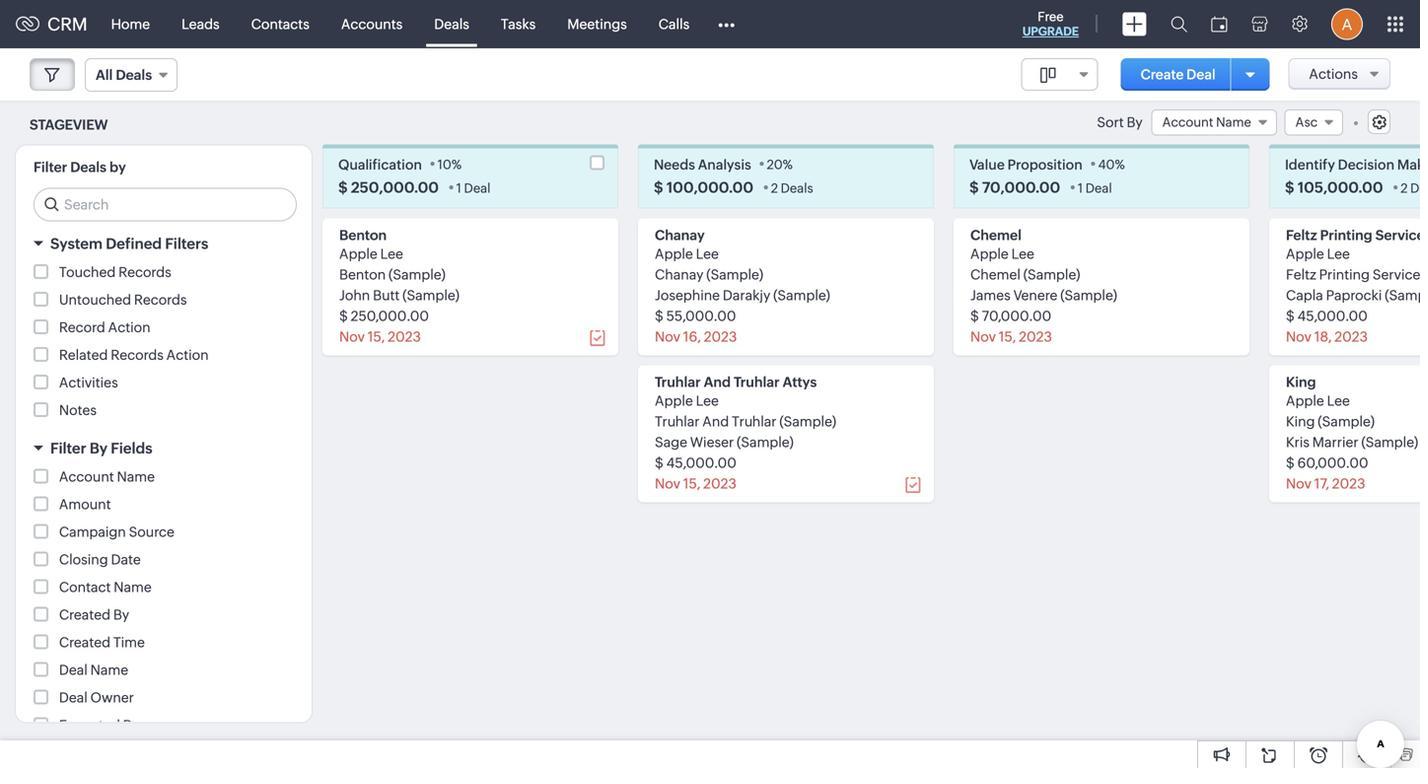 Task type: locate. For each thing, give the bounding box(es) containing it.
chanay up "josephine"
[[655, 267, 704, 282]]

% for $ 100,000.00
[[783, 157, 793, 172]]

benton up benton (sample) link
[[339, 227, 387, 243]]

2023 inside the 'chemel apple lee chemel (sample) james venere (sample) $ 70,000.00 nov 15, 2023'
[[1019, 329, 1053, 345]]

filter down notes
[[50, 440, 86, 457]]

deal right create
[[1187, 67, 1216, 82]]

$ 100,000.00
[[654, 179, 754, 196]]

1 deal
[[456, 181, 491, 196], [1078, 181, 1113, 196]]

1 vertical spatial 70,000.00
[[982, 308, 1052, 324]]

2 horizontal spatial 15,
[[999, 329, 1017, 345]]

15, down 'james'
[[999, 329, 1017, 345]]

feltz printing service apple lee feltz printing service capla paprocki (samp $ 45,000.00 nov 18, 2023
[[1287, 227, 1421, 345]]

0 vertical spatial filter
[[34, 159, 67, 175]]

0 horizontal spatial 45,000.00
[[667, 455, 737, 471]]

feltz
[[1287, 227, 1318, 243], [1287, 267, 1317, 282]]

0 horizontal spatial 1
[[456, 181, 462, 196]]

1 deal down 40
[[1078, 181, 1113, 196]]

1 vertical spatial king
[[1287, 414, 1316, 429]]

lee up capla paprocki (samp "link"
[[1328, 246, 1351, 262]]

2 for $ 100,000.00
[[771, 181, 778, 196]]

0 vertical spatial benton
[[339, 227, 387, 243]]

source
[[129, 524, 174, 540]]

1 1 from the left
[[456, 181, 462, 196]]

2 250,000.00 from the top
[[351, 308, 429, 324]]

2023 inside feltz printing service apple lee feltz printing service capla paprocki (samp $ 45,000.00 nov 18, 2023
[[1335, 329, 1368, 345]]

2023 down sage wieser (sample) "link"
[[704, 476, 737, 492]]

lee up benton (sample) link
[[380, 246, 403, 262]]

250,000.00
[[351, 179, 439, 196], [351, 308, 429, 324]]

system defined filters button
[[16, 226, 312, 261]]

apple inside "benton apple lee benton (sample) john butt (sample) $ 250,000.00 nov 15, 2023"
[[339, 246, 378, 262]]

account name down filter by fields in the left bottom of the page
[[59, 469, 155, 485]]

0 vertical spatial chanay
[[655, 227, 705, 243]]

2 70,000.00 from the top
[[982, 308, 1052, 324]]

Search text field
[[35, 189, 296, 220]]

$ down value
[[970, 179, 979, 196]]

deals down the 20 % on the top right of the page
[[781, 181, 814, 196]]

2023 down the venere
[[1019, 329, 1053, 345]]

lee up king (sample) link
[[1328, 393, 1351, 409]]

profile image
[[1332, 8, 1364, 40]]

feltz down $ 105,000.00
[[1287, 227, 1318, 243]]

truhlar and truhlar attys link
[[655, 374, 817, 390]]

by for filter
[[90, 440, 108, 457]]

$ down john
[[339, 308, 348, 324]]

None field
[[1022, 58, 1099, 91]]

0 vertical spatial king
[[1287, 374, 1317, 390]]

apple inside chanay apple lee chanay (sample) josephine darakjy (sample) $ 55,000.00 nov 16, 2023
[[655, 246, 693, 262]]

1 70,000.00 from the top
[[983, 179, 1061, 196]]

2 horizontal spatial by
[[1127, 115, 1143, 130]]

0 horizontal spatial account
[[59, 469, 114, 485]]

create deal
[[1141, 67, 1216, 82]]

service down 2 de on the top right of the page
[[1376, 227, 1421, 243]]

1 vertical spatial account
[[59, 469, 114, 485]]

deal down 40
[[1086, 181, 1113, 196]]

chemel apple lee chemel (sample) james venere (sample) $ 70,000.00 nov 15, 2023
[[971, 227, 1118, 345]]

$ 250,000.00
[[338, 179, 439, 196]]

40 %
[[1099, 157, 1126, 172]]

2 horizontal spatial %
[[1115, 157, 1126, 172]]

apple inside 'king apple lee king (sample) kris marrier (sample) $ 60,000.00 nov 17, 2023'
[[1287, 393, 1325, 409]]

chemel up 'james'
[[971, 267, 1021, 282]]

(sample) up kris marrier (sample) link
[[1318, 414, 1375, 429]]

king apple lee king (sample) kris marrier (sample) $ 60,000.00 nov 17, 2023
[[1287, 374, 1419, 492]]

lee inside feltz printing service apple lee feltz printing service capla paprocki (samp $ 45,000.00 nov 18, 2023
[[1328, 246, 1351, 262]]

2 chemel from the top
[[971, 267, 1021, 282]]

calendar image
[[1212, 16, 1228, 32]]

0 vertical spatial account name
[[1163, 115, 1252, 130]]

0 horizontal spatial 2
[[771, 181, 778, 196]]

apple down chemel link
[[971, 246, 1009, 262]]

3 % from the left
[[1115, 157, 1126, 172]]

1 horizontal spatial 45,000.00
[[1298, 308, 1368, 324]]

by
[[1127, 115, 1143, 130], [90, 440, 108, 457], [113, 607, 129, 623]]

2023 inside 'king apple lee king (sample) kris marrier (sample) $ 60,000.00 nov 17, 2023'
[[1333, 476, 1366, 492]]

1 vertical spatial feltz printing service link
[[1287, 267, 1421, 282]]

owner
[[90, 690, 134, 706]]

1 for $ 250,000.00
[[456, 181, 462, 196]]

% right qualification
[[452, 157, 462, 172]]

1 horizontal spatial 2
[[1401, 181, 1408, 196]]

2 1 from the left
[[1078, 181, 1083, 196]]

apple for king
[[1287, 393, 1325, 409]]

$ down "josephine"
[[655, 308, 664, 324]]

chemel link
[[971, 227, 1022, 243]]

account
[[1163, 115, 1214, 130], [59, 469, 114, 485]]

name left asc
[[1217, 115, 1252, 130]]

deals inside 'field'
[[116, 67, 152, 83]]

crm link
[[16, 14, 87, 34]]

record action
[[59, 319, 151, 335]]

2 feltz printing service link from the top
[[1287, 267, 1421, 282]]

0 horizontal spatial action
[[108, 319, 151, 335]]

truhlar and truhlar attys apple lee truhlar and truhlar (sample) sage wieser (sample) $ 45,000.00 nov 15, 2023
[[655, 374, 837, 492]]

mak
[[1398, 157, 1421, 172]]

identify
[[1286, 157, 1336, 172]]

1 vertical spatial created
[[59, 635, 111, 650]]

truhlar and truhlar (sample) link
[[655, 414, 837, 429]]

(sample) down truhlar and truhlar (sample) link
[[737, 434, 794, 450]]

1 king from the top
[[1287, 374, 1317, 390]]

nov left the 16,
[[655, 329, 681, 345]]

0 horizontal spatial by
[[90, 440, 108, 457]]

1 deal down 10 %
[[456, 181, 491, 196]]

action
[[108, 319, 151, 335], [166, 347, 209, 363]]

(sample) up 'john butt (sample)' link on the top left of page
[[389, 267, 446, 282]]

lee inside 'king apple lee king (sample) kris marrier (sample) $ 60,000.00 nov 17, 2023'
[[1328, 393, 1351, 409]]

0 horizontal spatial 1 deal
[[456, 181, 491, 196]]

2 down 20
[[771, 181, 778, 196]]

apple inside truhlar and truhlar attys apple lee truhlar and truhlar (sample) sage wieser (sample) $ 45,000.00 nov 15, 2023
[[655, 393, 693, 409]]

250,000.00 down qualification
[[351, 179, 439, 196]]

deal right $ 250,000.00
[[464, 181, 491, 196]]

nov
[[339, 329, 365, 345], [655, 329, 681, 345], [971, 329, 996, 345], [1287, 329, 1312, 345], [655, 476, 681, 492], [1287, 476, 1312, 492]]

create deal button
[[1121, 58, 1236, 91]]

lee
[[380, 246, 403, 262], [696, 246, 719, 262], [1012, 246, 1035, 262], [1328, 246, 1351, 262], [696, 393, 719, 409], [1328, 393, 1351, 409]]

1 deal for $ 250,000.00
[[456, 181, 491, 196]]

name down the fields
[[117, 469, 155, 485]]

1 down proposition
[[1078, 181, 1083, 196]]

1 vertical spatial filter
[[50, 440, 86, 457]]

2023 inside chanay apple lee chanay (sample) josephine darakjy (sample) $ 55,000.00 nov 16, 2023
[[704, 329, 737, 345]]

account up amount
[[59, 469, 114, 485]]

20
[[767, 157, 783, 172]]

filter inside dropdown button
[[50, 440, 86, 457]]

All Deals field
[[85, 58, 178, 92]]

nov left the 18,
[[1287, 329, 1312, 345]]

lee up chemel (sample) link
[[1012, 246, 1035, 262]]

15, down butt
[[368, 329, 385, 345]]

by right sort
[[1127, 115, 1143, 130]]

printing down 105,000.00
[[1321, 227, 1373, 243]]

nov inside the 'chemel apple lee chemel (sample) james venere (sample) $ 70,000.00 nov 15, 2023'
[[971, 329, 996, 345]]

$ down kris
[[1287, 455, 1295, 471]]

1 2 from the left
[[771, 181, 778, 196]]

deal name
[[59, 662, 128, 678]]

filter deals by
[[34, 159, 126, 175]]

printing
[[1321, 227, 1373, 243], [1320, 267, 1370, 282]]

1 chemel from the top
[[971, 227, 1022, 243]]

2 vertical spatial by
[[113, 607, 129, 623]]

records down touched records
[[134, 292, 187, 308]]

1 vertical spatial by
[[90, 440, 108, 457]]

feltz printing service link down 105,000.00
[[1287, 227, 1421, 243]]

1 horizontal spatial 15,
[[684, 476, 701, 492]]

service up (samp
[[1373, 267, 1421, 282]]

nov down sage
[[655, 476, 681, 492]]

apple down chanay link
[[655, 246, 693, 262]]

records down defined
[[119, 264, 171, 280]]

1 vertical spatial feltz
[[1287, 267, 1317, 282]]

% down sort by on the top of page
[[1115, 157, 1126, 172]]

chanay
[[655, 227, 705, 243], [655, 267, 704, 282]]

sage
[[655, 434, 688, 450]]

1 created from the top
[[59, 607, 111, 623]]

0 vertical spatial service
[[1376, 227, 1421, 243]]

filter down stageview
[[34, 159, 67, 175]]

15, inside the 'chemel apple lee chemel (sample) james venere (sample) $ 70,000.00 nov 15, 2023'
[[999, 329, 1017, 345]]

$ down qualification
[[338, 179, 348, 196]]

activities
[[59, 375, 118, 391]]

qualification
[[338, 157, 422, 172]]

0 vertical spatial printing
[[1321, 227, 1373, 243]]

15, for 70,000.00
[[999, 329, 1017, 345]]

1 horizontal spatial account name
[[1163, 115, 1252, 130]]

by left the fields
[[90, 440, 108, 457]]

%
[[452, 157, 462, 172], [783, 157, 793, 172], [1115, 157, 1126, 172]]

2023
[[388, 329, 421, 345], [704, 329, 737, 345], [1019, 329, 1053, 345], [1335, 329, 1368, 345], [704, 476, 737, 492], [1333, 476, 1366, 492]]

all
[[96, 67, 113, 83]]

1 horizontal spatial %
[[783, 157, 793, 172]]

1 down 10 %
[[456, 181, 462, 196]]

nov inside 'king apple lee king (sample) kris marrier (sample) $ 60,000.00 nov 17, 2023'
[[1287, 476, 1312, 492]]

filter
[[34, 159, 67, 175], [50, 440, 86, 457]]

lee for chemel
[[1012, 246, 1035, 262]]

by inside filter by fields dropdown button
[[90, 440, 108, 457]]

(sample)
[[389, 267, 446, 282], [707, 267, 764, 282], [1024, 267, 1081, 282], [403, 287, 460, 303], [774, 287, 831, 303], [1061, 287, 1118, 303], [780, 414, 837, 429], [1318, 414, 1375, 429], [737, 434, 794, 450], [1362, 434, 1419, 450]]

created up the deal name
[[59, 635, 111, 650]]

lee inside chanay apple lee chanay (sample) josephine darakjy (sample) $ 55,000.00 nov 16, 2023
[[696, 246, 719, 262]]

$ down sage
[[655, 455, 664, 471]]

0 horizontal spatial %
[[452, 157, 462, 172]]

lee inside the 'chemel apple lee chemel (sample) james venere (sample) $ 70,000.00 nov 15, 2023'
[[1012, 246, 1035, 262]]

service
[[1376, 227, 1421, 243], [1373, 267, 1421, 282]]

nov down john
[[339, 329, 365, 345]]

0 vertical spatial created
[[59, 607, 111, 623]]

15, down wieser
[[684, 476, 701, 492]]

1 vertical spatial chemel
[[971, 267, 1021, 282]]

2023 inside truhlar and truhlar attys apple lee truhlar and truhlar (sample) sage wieser (sample) $ 45,000.00 nov 15, 2023
[[704, 476, 737, 492]]

apple down king link
[[1287, 393, 1325, 409]]

home
[[111, 16, 150, 32]]

deal up 'deal owner'
[[59, 662, 88, 678]]

1 vertical spatial chanay
[[655, 267, 704, 282]]

60,000.00
[[1298, 455, 1369, 471]]

and up truhlar and truhlar (sample) link
[[704, 374, 731, 390]]

by for sort
[[1127, 115, 1143, 130]]

% up 2 deals
[[783, 157, 793, 172]]

lee inside "benton apple lee benton (sample) john butt (sample) $ 250,000.00 nov 15, 2023"
[[380, 246, 403, 262]]

0 vertical spatial 70,000.00
[[983, 179, 1061, 196]]

nov inside "benton apple lee benton (sample) john butt (sample) $ 250,000.00 nov 15, 2023"
[[339, 329, 365, 345]]

record
[[59, 319, 105, 335]]

0 vertical spatial account
[[1163, 115, 1214, 130]]

expected
[[59, 718, 120, 733]]

deals left tasks
[[434, 16, 470, 32]]

lee for chanay
[[696, 246, 719, 262]]

2 1 deal from the left
[[1078, 181, 1113, 196]]

2 2 from the left
[[1401, 181, 1408, 196]]

2 created from the top
[[59, 635, 111, 650]]

2023 down 55,000.00
[[704, 329, 737, 345]]

0 vertical spatial records
[[119, 264, 171, 280]]

account down "create deal"
[[1163, 115, 1214, 130]]

$ down 'james'
[[971, 308, 980, 324]]

analysis
[[698, 157, 752, 172]]

2 % from the left
[[783, 157, 793, 172]]

2 feltz from the top
[[1287, 267, 1317, 282]]

needs
[[654, 157, 696, 172]]

by up time
[[113, 607, 129, 623]]

1 vertical spatial service
[[1373, 267, 1421, 282]]

2023 inside "benton apple lee benton (sample) john butt (sample) $ 250,000.00 nov 15, 2023"
[[388, 329, 421, 345]]

1 vertical spatial 45,000.00
[[667, 455, 737, 471]]

$ inside "benton apple lee benton (sample) john butt (sample) $ 250,000.00 nov 15, 2023"
[[339, 308, 348, 324]]

2023 down 'john butt (sample)' link on the top left of page
[[388, 329, 421, 345]]

and up wieser
[[703, 414, 729, 429]]

create menu element
[[1111, 0, 1159, 48]]

105,000.00
[[1298, 179, 1384, 196]]

nov for chemel apple lee chemel (sample) james venere (sample) $ 70,000.00 nov 15, 2023
[[971, 329, 996, 345]]

created
[[59, 607, 111, 623], [59, 635, 111, 650]]

70,000.00 down value proposition
[[983, 179, 1061, 196]]

0 vertical spatial feltz
[[1287, 227, 1318, 243]]

0 vertical spatial 250,000.00
[[351, 179, 439, 196]]

capla paprocki (samp link
[[1287, 287, 1421, 303]]

search image
[[1171, 16, 1188, 33]]

2023 right the 18,
[[1335, 329, 1368, 345]]

1 deal for $ 70,000.00
[[1078, 181, 1113, 196]]

time
[[113, 635, 145, 650]]

0 vertical spatial 45,000.00
[[1298, 308, 1368, 324]]

nov down 'james'
[[971, 329, 996, 345]]

1 horizontal spatial 1 deal
[[1078, 181, 1113, 196]]

tasks
[[501, 16, 536, 32]]

1 1 deal from the left
[[456, 181, 491, 196]]

1 250,000.00 from the top
[[351, 179, 439, 196]]

king up kris
[[1287, 414, 1316, 429]]

nov inside chanay apple lee chanay (sample) josephine darakjy (sample) $ 55,000.00 nov 16, 2023
[[655, 329, 681, 345]]

deals right all
[[116, 67, 152, 83]]

marrier
[[1313, 434, 1359, 450]]

account name down "create deal" button
[[1163, 115, 1252, 130]]

15, inside "benton apple lee benton (sample) john butt (sample) $ 250,000.00 nov 15, 2023"
[[368, 329, 385, 345]]

action up the related records action
[[108, 319, 151, 335]]

250,000.00 down butt
[[351, 308, 429, 324]]

name
[[1217, 115, 1252, 130], [117, 469, 155, 485], [114, 579, 152, 595], [90, 662, 128, 678]]

chanay up chanay (sample) link
[[655, 227, 705, 243]]

truhlar up truhlar and truhlar (sample) link
[[734, 374, 780, 390]]

1 vertical spatial action
[[166, 347, 209, 363]]

0 vertical spatial chemel
[[971, 227, 1022, 243]]

45,000.00 down wieser
[[667, 455, 737, 471]]

nov inside truhlar and truhlar attys apple lee truhlar and truhlar (sample) sage wieser (sample) $ 45,000.00 nov 15, 2023
[[655, 476, 681, 492]]

name down date
[[114, 579, 152, 595]]

deal
[[1187, 67, 1216, 82], [464, 181, 491, 196], [1086, 181, 1113, 196], [59, 662, 88, 678], [59, 690, 88, 706]]

1 vertical spatial 250,000.00
[[351, 308, 429, 324]]

2023 for marrier
[[1333, 476, 1366, 492]]

70,000.00 down the venere
[[982, 308, 1052, 324]]

$ inside feltz printing service apple lee feltz printing service capla paprocki (samp $ 45,000.00 nov 18, 2023
[[1287, 308, 1295, 324]]

$ down capla
[[1287, 308, 1295, 324]]

created by
[[59, 607, 129, 623]]

benton (sample) link
[[339, 267, 446, 282]]

2 vertical spatial records
[[111, 347, 164, 363]]

1 horizontal spatial 1
[[1078, 181, 1083, 196]]

benton up john
[[339, 267, 386, 282]]

apple up sage
[[655, 393, 693, 409]]

nov for chanay apple lee chanay (sample) josephine darakjy (sample) $ 55,000.00 nov 16, 2023
[[655, 329, 681, 345]]

apple inside feltz printing service apple lee feltz printing service capla paprocki (samp $ 45,000.00 nov 18, 2023
[[1287, 246, 1325, 262]]

search element
[[1159, 0, 1200, 48]]

chemel (sample) link
[[971, 267, 1081, 282]]

sort by
[[1097, 115, 1143, 130]]

benton
[[339, 227, 387, 243], [339, 267, 386, 282]]

created time
[[59, 635, 145, 650]]

40
[[1099, 157, 1115, 172]]

value proposition
[[970, 157, 1083, 172]]

0 vertical spatial feltz printing service link
[[1287, 227, 1421, 243]]

1 vertical spatial benton
[[339, 267, 386, 282]]

1 vertical spatial records
[[134, 292, 187, 308]]

2023 for darakjy
[[704, 329, 737, 345]]

deal up expected
[[59, 690, 88, 706]]

apple inside the 'chemel apple lee chemel (sample) james venere (sample) $ 70,000.00 nov 15, 2023'
[[971, 246, 1009, 262]]

2023 for butt
[[388, 329, 421, 345]]

apple for benton
[[339, 246, 378, 262]]

deals left by on the top of the page
[[70, 159, 107, 175]]

records down record action
[[111, 347, 164, 363]]

printing up capla paprocki (samp "link"
[[1320, 267, 1370, 282]]

1 horizontal spatial account
[[1163, 115, 1214, 130]]

feltz printing service link up capla paprocki (samp "link"
[[1287, 267, 1421, 282]]

campaign source
[[59, 524, 174, 540]]

created down contact
[[59, 607, 111, 623]]

$ inside 'king apple lee king (sample) kris marrier (sample) $ 60,000.00 nov 17, 2023'
[[1287, 455, 1295, 471]]

records for untouched
[[134, 292, 187, 308]]

1 horizontal spatial by
[[113, 607, 129, 623]]

filter by fields button
[[16, 431, 312, 466]]

0 horizontal spatial account name
[[59, 469, 155, 485]]

home link
[[95, 0, 166, 48]]

0 vertical spatial by
[[1127, 115, 1143, 130]]

feltz up capla
[[1287, 267, 1317, 282]]

king
[[1287, 374, 1317, 390], [1287, 414, 1316, 429]]

untouched records
[[59, 292, 187, 308]]

name inside field
[[1217, 115, 1252, 130]]

deal inside button
[[1187, 67, 1216, 82]]

2023 down 60,000.00 at the bottom
[[1333, 476, 1366, 492]]

$ inside truhlar and truhlar attys apple lee truhlar and truhlar (sample) sage wieser (sample) $ 45,000.00 nov 15, 2023
[[655, 455, 664, 471]]

0 horizontal spatial 15,
[[368, 329, 385, 345]]

filter for filter deals by
[[34, 159, 67, 175]]

nov for benton apple lee benton (sample) john butt (sample) $ 250,000.00 nov 15, 2023
[[339, 329, 365, 345]]

2 king from the top
[[1287, 414, 1316, 429]]



Task type: describe. For each thing, give the bounding box(es) containing it.
upgrade
[[1023, 25, 1079, 38]]

250,000.00 inside "benton apple lee benton (sample) john butt (sample) $ 250,000.00 nov 15, 2023"
[[351, 308, 429, 324]]

contact
[[59, 579, 111, 595]]

josephine darakjy (sample) link
[[655, 287, 831, 303]]

lee inside truhlar and truhlar attys apple lee truhlar and truhlar (sample) sage wieser (sample) $ 45,000.00 nov 15, 2023
[[696, 393, 719, 409]]

identify decision mak
[[1286, 157, 1421, 172]]

100,000.00
[[667, 179, 754, 196]]

crm
[[47, 14, 87, 34]]

55,000.00
[[667, 308, 736, 324]]

system
[[50, 235, 103, 252]]

value
[[970, 157, 1005, 172]]

(sample) right darakjy
[[774, 287, 831, 303]]

account name inside field
[[1163, 115, 1252, 130]]

Asc field
[[1285, 110, 1344, 135]]

touched
[[59, 264, 116, 280]]

1 feltz printing service link from the top
[[1287, 227, 1421, 243]]

expected revenue
[[59, 718, 179, 733]]

deals for all deals
[[116, 67, 152, 83]]

paprocki
[[1327, 287, 1383, 303]]

truhlar down the 16,
[[655, 374, 701, 390]]

benton apple lee benton (sample) john butt (sample) $ 250,000.00 nov 15, 2023
[[339, 227, 460, 345]]

apple for chanay
[[655, 246, 693, 262]]

filters
[[165, 235, 208, 252]]

accounts
[[341, 16, 403, 32]]

date
[[111, 552, 141, 568]]

15, for 250,000.00
[[368, 329, 385, 345]]

king (sample) link
[[1287, 414, 1375, 429]]

contacts link
[[235, 0, 325, 48]]

(sample) down attys
[[780, 414, 837, 429]]

butt
[[373, 287, 400, 303]]

filter for filter by fields
[[50, 440, 86, 457]]

sort
[[1097, 115, 1124, 130]]

Account Name field
[[1152, 110, 1278, 135]]

darakjy
[[723, 287, 771, 303]]

contact name
[[59, 579, 152, 595]]

stageview
[[30, 117, 108, 133]]

lee for king
[[1328, 393, 1351, 409]]

system defined filters
[[50, 235, 208, 252]]

calls link
[[643, 0, 706, 48]]

kris marrier (sample) link
[[1287, 434, 1419, 450]]

capla
[[1287, 287, 1324, 303]]

campaign
[[59, 524, 126, 540]]

asc
[[1296, 115, 1318, 130]]

1 vertical spatial account name
[[59, 469, 155, 485]]

chanay link
[[655, 227, 705, 243]]

$ down needs
[[654, 179, 664, 196]]

records for related
[[111, 347, 164, 363]]

attys
[[783, 374, 817, 390]]

account inside field
[[1163, 115, 1214, 130]]

Other Modules field
[[706, 8, 748, 40]]

2 deals
[[771, 181, 814, 196]]

name up owner
[[90, 662, 128, 678]]

untouched
[[59, 292, 131, 308]]

wieser
[[690, 434, 734, 450]]

closing date
[[59, 552, 141, 568]]

needs analysis
[[654, 157, 752, 172]]

1 feltz from the top
[[1287, 227, 1318, 243]]

calls
[[659, 16, 690, 32]]

10
[[438, 157, 452, 172]]

% for $ 70,000.00
[[1115, 157, 1126, 172]]

nov inside feltz printing service apple lee feltz printing service capla paprocki (samp $ 45,000.00 nov 18, 2023
[[1287, 329, 1312, 345]]

james
[[971, 287, 1011, 303]]

sage wieser (sample) link
[[655, 434, 794, 450]]

defined
[[106, 235, 162, 252]]

filter by fields
[[50, 440, 153, 457]]

(sample) right the venere
[[1061, 287, 1118, 303]]

benton link
[[339, 227, 387, 243]]

fields
[[111, 440, 153, 457]]

$ 105,000.00
[[1286, 179, 1384, 196]]

related
[[59, 347, 108, 363]]

records for touched
[[119, 264, 171, 280]]

revenue
[[123, 718, 179, 733]]

$ inside chanay apple lee chanay (sample) josephine darakjy (sample) $ 55,000.00 nov 16, 2023
[[655, 308, 664, 324]]

free
[[1038, 9, 1064, 24]]

1 vertical spatial and
[[703, 414, 729, 429]]

(sample) up james venere (sample) 'link'
[[1024, 267, 1081, 282]]

$ inside the 'chemel apple lee chemel (sample) james venere (sample) $ 70,000.00 nov 15, 2023'
[[971, 308, 980, 324]]

created for created time
[[59, 635, 111, 650]]

0 vertical spatial and
[[704, 374, 731, 390]]

profile element
[[1320, 0, 1375, 48]]

actions
[[1310, 66, 1359, 82]]

tasks link
[[485, 0, 552, 48]]

truhlar up sage
[[655, 414, 700, 429]]

create
[[1141, 67, 1184, 82]]

1 chanay from the top
[[655, 227, 705, 243]]

2 de
[[1401, 181, 1421, 196]]

notes
[[59, 402, 97, 418]]

by for created
[[113, 607, 129, 623]]

deals for 2 deals
[[781, 181, 814, 196]]

2 benton from the top
[[339, 267, 386, 282]]

2 chanay from the top
[[655, 267, 704, 282]]

(sample) down benton (sample) link
[[403, 287, 460, 303]]

1 vertical spatial printing
[[1320, 267, 1370, 282]]

king link
[[1287, 374, 1317, 390]]

created for created by
[[59, 607, 111, 623]]

45,000.00 inside feltz printing service apple lee feltz printing service capla paprocki (samp $ 45,000.00 nov 18, 2023
[[1298, 308, 1368, 324]]

truhlar up sage wieser (sample) "link"
[[732, 414, 777, 429]]

2 for $ 105,000.00
[[1401, 181, 1408, 196]]

all deals
[[96, 67, 152, 83]]

john butt (sample) link
[[339, 287, 460, 303]]

1 horizontal spatial action
[[166, 347, 209, 363]]

$ down identify
[[1286, 179, 1295, 196]]

amount
[[59, 497, 111, 512]]

(sample) up josephine darakjy (sample) link
[[707, 267, 764, 282]]

0 vertical spatial action
[[108, 319, 151, 335]]

nov for king apple lee king (sample) kris marrier (sample) $ 60,000.00 nov 17, 2023
[[1287, 476, 1312, 492]]

70,000.00 inside the 'chemel apple lee chemel (sample) james venere (sample) $ 70,000.00 nov 15, 2023'
[[982, 308, 1052, 324]]

15, inside truhlar and truhlar attys apple lee truhlar and truhlar (sample) sage wieser (sample) $ 45,000.00 nov 15, 2023
[[684, 476, 701, 492]]

decision
[[1339, 157, 1395, 172]]

create menu image
[[1123, 12, 1147, 36]]

de
[[1411, 181, 1421, 196]]

leads link
[[166, 0, 235, 48]]

deal owner
[[59, 690, 134, 706]]

1 benton from the top
[[339, 227, 387, 243]]

1 for $ 70,000.00
[[1078, 181, 1083, 196]]

45,000.00 inside truhlar and truhlar attys apple lee truhlar and truhlar (sample) sage wieser (sample) $ 45,000.00 nov 15, 2023
[[667, 455, 737, 471]]

closing
[[59, 552, 108, 568]]

18,
[[1315, 329, 1332, 345]]

lee for benton
[[380, 246, 403, 262]]

contacts
[[251, 16, 310, 32]]

meetings link
[[552, 0, 643, 48]]

2023 for venere
[[1019, 329, 1053, 345]]

16,
[[684, 329, 701, 345]]

by
[[110, 159, 126, 175]]

(sample) right the marrier
[[1362, 434, 1419, 450]]

deals for filter deals by
[[70, 159, 107, 175]]

1 % from the left
[[452, 157, 462, 172]]

size image
[[1041, 66, 1056, 84]]

17,
[[1315, 476, 1330, 492]]

deals link
[[419, 0, 485, 48]]

(samp
[[1386, 287, 1421, 303]]

leads
[[182, 16, 220, 32]]

related records action
[[59, 347, 209, 363]]

apple for chemel
[[971, 246, 1009, 262]]

james venere (sample) link
[[971, 287, 1118, 303]]



Task type: vqa. For each thing, say whether or not it's contained in the screenshot.
logo at the left of page
no



